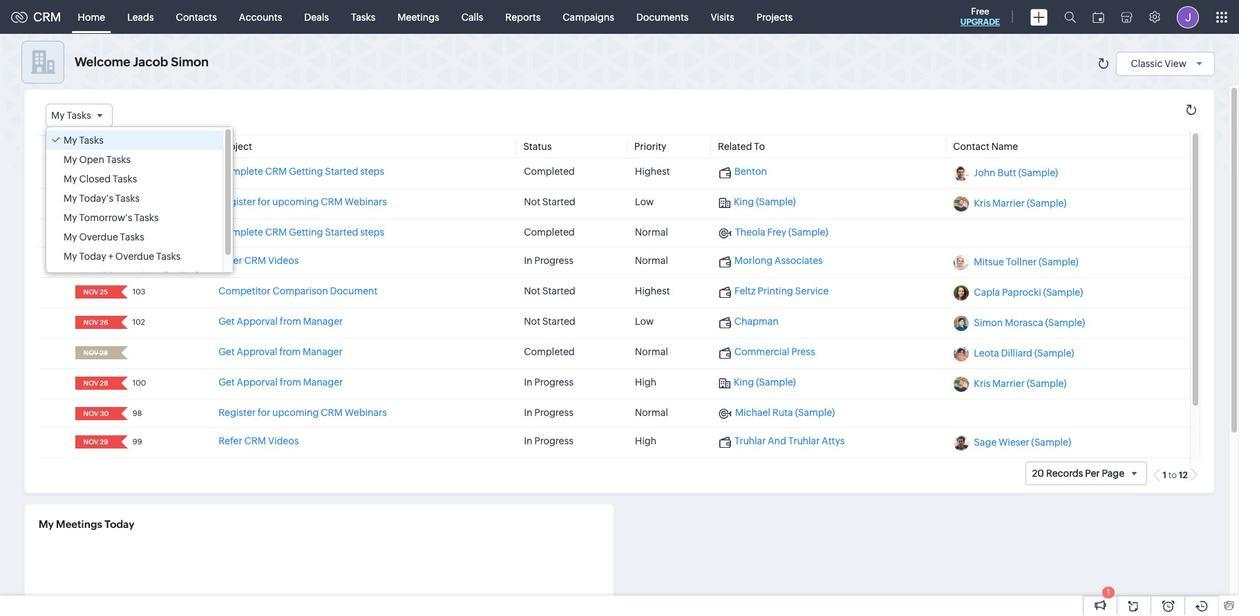 Task type: describe. For each thing, give the bounding box(es) containing it.
deals link
[[293, 0, 340, 34]]

leads
[[127, 11, 154, 22]]

in progress for truhlar
[[524, 435, 573, 447]]

upcoming for not
[[272, 196, 319, 207]]

feltz printing service
[[734, 286, 829, 297]]

my closed tasks
[[64, 174, 137, 185]]

kris marrier (sample) link for high
[[974, 378, 1067, 389]]

kris marrier (sample) link for low
[[974, 198, 1067, 209]]

(sample) right wieser
[[1031, 437, 1071, 448]]

in for truhlar and truhlar attys
[[524, 435, 532, 447]]

getting for highest
[[289, 166, 323, 177]]

not started for king
[[524, 196, 575, 207]]

simon morasca (sample) link
[[974, 317, 1085, 328]]

my tasks for my tasks field
[[51, 110, 91, 121]]

100
[[133, 379, 146, 387]]

highest for not started
[[635, 286, 670, 297]]

to
[[1168, 470, 1177, 480]]

complete for normal
[[218, 227, 263, 238]]

related to
[[718, 141, 765, 152]]

related
[[718, 141, 752, 152]]

morlong associates
[[734, 255, 823, 266]]

completed for theola
[[524, 227, 575, 238]]

profile element
[[1169, 0, 1207, 34]]

videos for high
[[268, 435, 299, 447]]

upcoming for in
[[272, 407, 319, 418]]

leota dilliard (sample) link
[[974, 348, 1074, 359]]

ruta
[[772, 407, 793, 418]]

theola frey (sample)
[[735, 227, 828, 238]]

morlong
[[734, 255, 773, 266]]

1 vertical spatial overdue
[[115, 251, 154, 262]]

view
[[1165, 58, 1187, 69]]

webinars for not started
[[345, 196, 387, 207]]

1 truhlar from the left
[[734, 435, 766, 447]]

accounts
[[239, 11, 282, 22]]

upgrade
[[960, 17, 1000, 27]]

sage wieser (sample) link
[[974, 437, 1071, 448]]

tree containing my tasks
[[46, 127, 233, 286]]

contact name link
[[953, 141, 1018, 152]]

capla paprocki (sample)
[[974, 287, 1083, 298]]

started for register for upcoming crm webinars
[[542, 196, 575, 207]]

king for low
[[734, 196, 754, 207]]

102
[[133, 318, 145, 326]]

jacob
[[133, 55, 168, 69]]

my today + overdue tasks
[[64, 251, 181, 262]]

register for not started
[[218, 196, 256, 207]]

my inside field
[[51, 110, 65, 121]]

commercial
[[734, 346, 789, 357]]

open
[[79, 154, 104, 165]]

days
[[109, 270, 131, 281]]

my next 7 days + overdue tasks
[[64, 270, 205, 281]]

(sample) right paprocki
[[1043, 287, 1083, 298]]

tasks link
[[340, 0, 387, 34]]

my today's tasks
[[64, 193, 140, 204]]

1 completed from the top
[[524, 166, 575, 177]]

today's
[[79, 193, 113, 204]]

contacts
[[176, 11, 217, 22]]

mitsue tollner (sample)
[[974, 257, 1079, 268]]

register for upcoming crm webinars for not
[[218, 196, 387, 207]]

contacts link
[[165, 0, 228, 34]]

(sample) down john butt (sample) link
[[1027, 198, 1067, 209]]

tollner
[[1006, 257, 1037, 268]]

documents link
[[625, 0, 700, 34]]

contact name
[[953, 141, 1018, 152]]

my tasks for tree containing my tasks
[[64, 135, 104, 146]]

due
[[75, 141, 93, 152]]

michael
[[735, 407, 770, 418]]

free upgrade
[[960, 6, 1000, 27]]

apporval for not
[[237, 316, 278, 327]]

reports
[[505, 11, 541, 22]]

started for competitor comparison document
[[542, 286, 575, 297]]

in for michael ruta (sample)
[[524, 407, 532, 418]]

priority
[[634, 141, 666, 152]]

2 from from the top
[[279, 346, 301, 357]]

sage
[[974, 437, 997, 448]]

projects
[[756, 11, 793, 22]]

1 for 1
[[1107, 588, 1110, 596]]

progress for michael ruta (sample)
[[534, 407, 573, 418]]

low for king (sample)
[[635, 196, 654, 207]]

capla paprocki (sample) link
[[974, 287, 1083, 298]]

frey
[[767, 227, 786, 238]]

contact
[[953, 141, 990, 152]]

(sample) down the commercial press
[[756, 377, 796, 388]]

in for morlong associates
[[524, 255, 532, 266]]

next
[[79, 270, 100, 281]]

capla
[[974, 287, 1000, 298]]

get approval from manager
[[218, 346, 343, 357]]

my overdue tasks
[[64, 232, 144, 243]]

progress for morlong associates
[[534, 255, 573, 266]]

steps for highest
[[360, 166, 384, 177]]

feltz printing service link
[[718, 286, 829, 298]]

3 not started from the top
[[524, 316, 575, 327]]

king (sample) link for low
[[718, 196, 796, 208]]

get approval from manager link
[[218, 346, 343, 357]]

1 vertical spatial +
[[133, 270, 138, 281]]

2 vertical spatial overdue
[[140, 270, 179, 281]]

complete for highest
[[218, 166, 263, 177]]

in progress for morlong
[[524, 255, 573, 266]]

visits link
[[700, 0, 745, 34]]

register for in progress
[[218, 407, 256, 418]]

name
[[991, 141, 1018, 152]]

103
[[133, 288, 145, 296]]

meetings inside "link"
[[398, 11, 439, 22]]

wieser
[[999, 437, 1029, 448]]

search image
[[1064, 11, 1076, 23]]

priority link
[[634, 141, 666, 152]]

1 for 1 to 12
[[1163, 470, 1167, 480]]

not for crm
[[524, 196, 540, 207]]

leota dilliard (sample)
[[974, 348, 1074, 359]]

calendar image
[[1093, 11, 1104, 22]]

register for upcoming crm webinars link for not started
[[218, 196, 387, 207]]

approval
[[237, 346, 277, 357]]

due date
[[75, 141, 116, 152]]

not for manager
[[524, 316, 540, 327]]

printing
[[758, 286, 793, 297]]

completed for commercial
[[524, 346, 575, 357]]

my open tasks
[[64, 154, 131, 165]]

king for high
[[734, 377, 754, 388]]

reports link
[[494, 0, 552, 34]]

refer crm videos link for high
[[218, 435, 299, 447]]

campaigns
[[563, 11, 614, 22]]

projects link
[[745, 0, 804, 34]]

refer crm videos for normal
[[218, 255, 299, 266]]

not started for feltz
[[524, 286, 575, 297]]

complete crm getting started steps link for normal
[[218, 227, 384, 238]]

crm link
[[11, 10, 61, 24]]

calls
[[461, 11, 483, 22]]

and
[[768, 435, 786, 447]]

for for in
[[258, 407, 270, 418]]

john butt (sample)
[[974, 167, 1058, 178]]

accounts link
[[228, 0, 293, 34]]

0 vertical spatial +
[[108, 251, 113, 262]]

leota
[[974, 348, 999, 359]]

subject
[[218, 141, 252, 152]]

2 not from the top
[[524, 286, 540, 297]]

2 manager from the top
[[303, 346, 343, 357]]

highest for completed
[[635, 166, 670, 177]]

tomorrow's
[[79, 212, 132, 223]]

low for chapman
[[635, 316, 654, 327]]

videos for normal
[[268, 255, 299, 266]]

get apporval from manager for not
[[218, 316, 343, 327]]

related to link
[[718, 141, 765, 152]]



Task type: vqa. For each thing, say whether or not it's contained in the screenshot.
bottom Kris
yes



Task type: locate. For each thing, give the bounding box(es) containing it.
1 vertical spatial upcoming
[[272, 407, 319, 418]]

0 horizontal spatial +
[[108, 251, 113, 262]]

2 completed from the top
[[524, 227, 575, 238]]

progress for king (sample)
[[534, 377, 573, 388]]

0 vertical spatial for
[[258, 196, 270, 207]]

0 vertical spatial refer crm videos link
[[218, 255, 299, 266]]

1 vertical spatial complete
[[218, 227, 263, 238]]

1 vertical spatial refer crm videos link
[[218, 435, 299, 447]]

competitor comparison document link
[[218, 286, 378, 297]]

1 vertical spatial 1
[[1107, 588, 1110, 596]]

99 up my next 7 days + overdue tasks
[[133, 257, 142, 265]]

commercial press link
[[718, 346, 815, 359]]

1 vertical spatial marrier
[[992, 378, 1025, 389]]

0 vertical spatial highest
[[635, 166, 670, 177]]

get apporval from manager link for not started
[[218, 316, 343, 327]]

1 horizontal spatial +
[[133, 270, 138, 281]]

from
[[280, 316, 301, 327], [279, 346, 301, 357], [280, 377, 301, 388]]

normal for michael
[[635, 407, 668, 418]]

2 webinars from the top
[[345, 407, 387, 418]]

overdue up my next 7 days + overdue tasks
[[115, 251, 154, 262]]

get apporval from manager link
[[218, 316, 343, 327], [218, 377, 343, 388]]

1 register for upcoming crm webinars link from the top
[[218, 196, 387, 207]]

manager for not
[[303, 316, 343, 327]]

0 vertical spatial upcoming
[[272, 196, 319, 207]]

benton
[[734, 166, 767, 177]]

0 vertical spatial complete
[[218, 166, 263, 177]]

kris for high
[[974, 378, 990, 389]]

3 in progress from the top
[[524, 407, 573, 418]]

2 vertical spatial get
[[218, 377, 235, 388]]

0 horizontal spatial 1
[[1107, 588, 1110, 596]]

1 vertical spatial kris marrier (sample) link
[[974, 378, 1067, 389]]

deals
[[304, 11, 329, 22]]

steps for normal
[[360, 227, 384, 238]]

apporval up approval
[[237, 316, 278, 327]]

in progress for king
[[524, 377, 573, 388]]

(sample) inside michael ruta (sample) link
[[795, 407, 835, 418]]

1 vertical spatial not
[[524, 286, 540, 297]]

1 high from the top
[[635, 377, 657, 388]]

2 truhlar from the left
[[788, 435, 820, 447]]

101
[[133, 198, 144, 207]]

2 99 from the top
[[133, 438, 142, 446]]

1 vertical spatial apporval
[[237, 377, 278, 388]]

0 vertical spatial not started
[[524, 196, 575, 207]]

1 horizontal spatial truhlar
[[788, 435, 820, 447]]

2 register for upcoming crm webinars from the top
[[218, 407, 387, 418]]

1 vertical spatial get
[[218, 346, 235, 357]]

create menu image
[[1030, 9, 1048, 25]]

my tasks up the due
[[51, 110, 91, 121]]

1 horizontal spatial meetings
[[398, 11, 439, 22]]

7
[[102, 270, 107, 281]]

99 down 98
[[133, 438, 142, 446]]

0 vertical spatial not
[[524, 196, 540, 207]]

1 vertical spatial for
[[258, 407, 270, 418]]

+
[[108, 251, 113, 262], [133, 270, 138, 281]]

in for king (sample)
[[524, 377, 532, 388]]

2 highest from the top
[[635, 286, 670, 297]]

2 low from the top
[[635, 316, 654, 327]]

get for not
[[218, 316, 235, 327]]

3 completed from the top
[[524, 346, 575, 357]]

1 vertical spatial today
[[104, 518, 134, 530]]

search element
[[1056, 0, 1084, 34]]

in progress
[[524, 255, 573, 266], [524, 377, 573, 388], [524, 407, 573, 418], [524, 435, 573, 447]]

king (sample) link up theola at the top right
[[718, 196, 796, 208]]

complete up competitor
[[218, 227, 263, 238]]

2 getting from the top
[[289, 227, 323, 238]]

0 vertical spatial refer crm videos
[[218, 255, 299, 266]]

1 register for upcoming crm webinars from the top
[[218, 196, 387, 207]]

1 king from the top
[[734, 196, 754, 207]]

3 in from the top
[[524, 407, 532, 418]]

today inside tree
[[79, 251, 106, 262]]

1 king (sample) from the top
[[734, 196, 796, 207]]

1 videos from the top
[[268, 255, 299, 266]]

my tasks inside tree
[[64, 135, 104, 146]]

complete crm getting started steps for highest
[[218, 166, 384, 177]]

2 vertical spatial completed
[[524, 346, 575, 357]]

tasks inside field
[[67, 110, 91, 121]]

refer for high
[[218, 435, 242, 447]]

for
[[258, 196, 270, 207], [258, 407, 270, 418]]

0 vertical spatial manager
[[303, 316, 343, 327]]

2 get from the top
[[218, 346, 235, 357]]

1 vertical spatial from
[[279, 346, 301, 357]]

marrier down dilliard
[[992, 378, 1025, 389]]

kris down john
[[974, 198, 990, 209]]

kris marrier (sample) for low
[[974, 198, 1067, 209]]

comparison
[[273, 286, 328, 297]]

None field
[[79, 166, 112, 179], [79, 196, 112, 210], [79, 227, 112, 240], [79, 255, 112, 268], [79, 286, 112, 299], [79, 316, 112, 329], [79, 346, 112, 359], [79, 377, 112, 390], [79, 407, 112, 420], [79, 435, 112, 449], [79, 166, 112, 179], [79, 196, 112, 210], [79, 227, 112, 240], [79, 255, 112, 268], [79, 286, 112, 299], [79, 316, 112, 329], [79, 346, 112, 359], [79, 377, 112, 390], [79, 407, 112, 420], [79, 435, 112, 449]]

2 high from the top
[[635, 435, 657, 447]]

(sample) right ruta
[[795, 407, 835, 418]]

normal for theola
[[635, 227, 668, 238]]

0 vertical spatial 99
[[133, 257, 142, 265]]

complete crm getting started steps link for highest
[[218, 166, 384, 177]]

0 vertical spatial get
[[218, 316, 235, 327]]

kris marrier (sample) link down john butt (sample)
[[974, 198, 1067, 209]]

(sample) up associates
[[788, 227, 828, 238]]

truhlar and truhlar attys link
[[718, 435, 845, 448]]

benton link
[[718, 166, 767, 178]]

1 vertical spatial refer crm videos
[[218, 435, 299, 447]]

1 apporval from the top
[[237, 316, 278, 327]]

get down get approval from manager
[[218, 377, 235, 388]]

0 vertical spatial my tasks
[[51, 110, 91, 121]]

3 progress from the top
[[534, 407, 573, 418]]

1 vertical spatial register for upcoming crm webinars link
[[218, 407, 387, 418]]

(sample) up frey
[[756, 196, 796, 207]]

1 marrier from the top
[[992, 198, 1025, 209]]

1
[[1163, 470, 1167, 480], [1107, 588, 1110, 596]]

1 horizontal spatial 1
[[1163, 470, 1167, 480]]

3 from from the top
[[280, 377, 301, 388]]

2 apporval from the top
[[237, 377, 278, 388]]

truhlar left the and
[[734, 435, 766, 447]]

from for not
[[280, 316, 301, 327]]

1 vertical spatial complete crm getting started steps link
[[218, 227, 384, 238]]

12
[[1179, 470, 1188, 480]]

1 vertical spatial kris
[[974, 378, 990, 389]]

3 normal from the top
[[635, 346, 668, 357]]

attys
[[822, 435, 845, 447]]

1 vertical spatial completed
[[524, 227, 575, 238]]

1 steps from the top
[[360, 166, 384, 177]]

morasca
[[1005, 317, 1043, 328]]

king (sample)
[[734, 196, 796, 207], [734, 377, 796, 388]]

1 get apporval from manager link from the top
[[218, 316, 343, 327]]

my tasks inside field
[[51, 110, 91, 121]]

visits
[[711, 11, 734, 22]]

3 get from the top
[[218, 377, 235, 388]]

1 vertical spatial webinars
[[345, 407, 387, 418]]

3 manager from the top
[[303, 377, 343, 388]]

morlong associates link
[[718, 255, 823, 267]]

1 vertical spatial register
[[218, 407, 256, 418]]

1 vertical spatial get apporval from manager
[[218, 377, 343, 388]]

1 in progress from the top
[[524, 255, 573, 266]]

1 vertical spatial not started
[[524, 286, 575, 297]]

2 kris marrier (sample) link from the top
[[974, 378, 1067, 389]]

register down approval
[[218, 407, 256, 418]]

theola frey (sample) link
[[718, 227, 828, 239]]

progress
[[534, 255, 573, 266], [534, 377, 573, 388], [534, 407, 573, 418], [534, 435, 573, 447]]

leads link
[[116, 0, 165, 34]]

kris down leota
[[974, 378, 990, 389]]

0 vertical spatial king (sample)
[[734, 196, 796, 207]]

my meetings today
[[39, 518, 134, 530]]

webinars
[[345, 196, 387, 207], [345, 407, 387, 418]]

1 horizontal spatial simon
[[974, 317, 1003, 328]]

normal
[[635, 227, 668, 238], [635, 255, 668, 266], [635, 346, 668, 357], [635, 407, 668, 418]]

2 for from the top
[[258, 407, 270, 418]]

document
[[330, 286, 378, 297]]

in progress for michael
[[524, 407, 573, 418]]

kris marrier (sample) down dilliard
[[974, 378, 1067, 389]]

1 vertical spatial complete crm getting started steps
[[218, 227, 384, 238]]

1 webinars from the top
[[345, 196, 387, 207]]

my tasks up open
[[64, 135, 104, 146]]

not started
[[524, 196, 575, 207], [524, 286, 575, 297], [524, 316, 575, 327]]

complete crm getting started steps
[[218, 166, 384, 177], [218, 227, 384, 238]]

2 get apporval from manager link from the top
[[218, 377, 343, 388]]

documents
[[636, 11, 689, 22]]

register for upcoming crm webinars link for in progress
[[218, 407, 387, 418]]

getting for normal
[[289, 227, 323, 238]]

1 king (sample) link from the top
[[718, 196, 796, 208]]

1 refer crm videos link from the top
[[218, 255, 299, 266]]

99 for high
[[133, 438, 142, 446]]

apporval for in
[[237, 377, 278, 388]]

mitsue tollner (sample) link
[[974, 257, 1079, 268]]

0 vertical spatial marrier
[[992, 198, 1025, 209]]

1 kris from the top
[[974, 198, 990, 209]]

simon down capla
[[974, 317, 1003, 328]]

kris for low
[[974, 198, 990, 209]]

king (sample) down "commercial press" link
[[734, 377, 796, 388]]

0 vertical spatial king (sample) link
[[718, 196, 796, 208]]

0 vertical spatial kris marrier (sample) link
[[974, 198, 1067, 209]]

0 vertical spatial simon
[[171, 55, 209, 69]]

meetings link
[[387, 0, 450, 34]]

overdue up 103
[[140, 270, 179, 281]]

service
[[795, 286, 829, 297]]

0 vertical spatial apporval
[[237, 316, 278, 327]]

(sample) inside theola frey (sample) link
[[788, 227, 828, 238]]

kris marrier (sample) link
[[974, 198, 1067, 209], [974, 378, 1067, 389]]

refer crm videos for high
[[218, 435, 299, 447]]

due date link
[[75, 141, 116, 152]]

2 refer crm videos from the top
[[218, 435, 299, 447]]

0 vertical spatial king
[[734, 196, 754, 207]]

0 vertical spatial get apporval from manager
[[218, 316, 343, 327]]

2 register from the top
[[218, 407, 256, 418]]

refer crm videos link for normal
[[218, 255, 299, 266]]

get down competitor
[[218, 316, 235, 327]]

1 get from the top
[[218, 316, 235, 327]]

get left approval
[[218, 346, 235, 357]]

2 refer from the top
[[218, 435, 242, 447]]

0 vertical spatial register
[[218, 196, 256, 207]]

1 low from the top
[[635, 196, 654, 207]]

king (sample) for high
[[734, 377, 796, 388]]

+ down my overdue tasks
[[108, 251, 113, 262]]

campaigns link
[[552, 0, 625, 34]]

king up michael
[[734, 377, 754, 388]]

steps
[[360, 166, 384, 177], [360, 227, 384, 238]]

from down the competitor comparison document link
[[280, 316, 301, 327]]

high for truhlar
[[635, 435, 657, 447]]

chapman link
[[718, 316, 779, 328]]

refer crm videos link
[[218, 255, 299, 266], [218, 435, 299, 447]]

3 not from the top
[[524, 316, 540, 327]]

free
[[971, 6, 989, 17]]

0 horizontal spatial simon
[[171, 55, 209, 69]]

classic view link
[[1131, 58, 1207, 69]]

king (sample) link
[[718, 196, 796, 208], [718, 377, 796, 389]]

2 upcoming from the top
[[272, 407, 319, 418]]

98
[[133, 409, 142, 418]]

for for not
[[258, 196, 270, 207]]

kris marrier (sample)
[[974, 198, 1067, 209], [974, 378, 1067, 389]]

1 vertical spatial refer
[[218, 435, 242, 447]]

sage wieser (sample)
[[974, 437, 1071, 448]]

1 get apporval from manager from the top
[[218, 316, 343, 327]]

0 vertical spatial from
[[280, 316, 301, 327]]

started for get apporval from manager
[[542, 316, 575, 327]]

kris marrier (sample) link down dilliard
[[974, 378, 1067, 389]]

(sample) right dilliard
[[1034, 348, 1074, 359]]

1 register from the top
[[218, 196, 256, 207]]

kris marrier (sample) down john butt (sample)
[[974, 198, 1067, 209]]

2 get apporval from manager from the top
[[218, 377, 343, 388]]

2 complete from the top
[[218, 227, 263, 238]]

press
[[791, 346, 815, 357]]

subject link
[[218, 141, 252, 152]]

register for upcoming crm webinars
[[218, 196, 387, 207], [218, 407, 387, 418]]

classic
[[1131, 58, 1163, 69]]

kris marrier (sample) for high
[[974, 378, 1067, 389]]

1 kris marrier (sample) from the top
[[974, 198, 1067, 209]]

2 vertical spatial not started
[[524, 316, 575, 327]]

high for king
[[635, 377, 657, 388]]

1 vertical spatial my tasks
[[64, 135, 104, 146]]

truhlar right the and
[[788, 435, 820, 447]]

2 king (sample) from the top
[[734, 377, 796, 388]]

1 vertical spatial highest
[[635, 286, 670, 297]]

logo image
[[11, 11, 28, 22]]

0 vertical spatial 1
[[1163, 470, 1167, 480]]

register for upcoming crm webinars link
[[218, 196, 387, 207], [218, 407, 387, 418]]

0 vertical spatial today
[[79, 251, 106, 262]]

0 vertical spatial register for upcoming crm webinars link
[[218, 196, 387, 207]]

get for in
[[218, 377, 235, 388]]

register for upcoming crm webinars for in
[[218, 407, 387, 418]]

2 refer crm videos link from the top
[[218, 435, 299, 447]]

1 vertical spatial videos
[[268, 435, 299, 447]]

0 vertical spatial kris marrier (sample)
[[974, 198, 1067, 209]]

1 not from the top
[[524, 196, 540, 207]]

1 vertical spatial low
[[635, 316, 654, 327]]

get apporval from manager for in
[[218, 377, 343, 388]]

commercial press
[[734, 346, 815, 357]]

1 upcoming from the top
[[272, 196, 319, 207]]

manager for in
[[303, 377, 343, 388]]

4 in from the top
[[524, 435, 532, 447]]

normal for commercial
[[635, 346, 668, 357]]

apporval down approval
[[237, 377, 278, 388]]

4 progress from the top
[[534, 435, 573, 447]]

0 vertical spatial register for upcoming crm webinars
[[218, 196, 387, 207]]

0 vertical spatial steps
[[360, 166, 384, 177]]

my tomorrow's tasks
[[64, 212, 159, 223]]

2 vertical spatial from
[[280, 377, 301, 388]]

My Tasks field
[[46, 104, 112, 127]]

2 not started from the top
[[524, 286, 575, 297]]

2 register for upcoming crm webinars link from the top
[[218, 407, 387, 418]]

1 vertical spatial meetings
[[56, 518, 102, 530]]

get apporval from manager down get approval from manager
[[218, 377, 343, 388]]

0 vertical spatial overdue
[[79, 232, 118, 243]]

overdue
[[79, 232, 118, 243], [115, 251, 154, 262], [140, 270, 179, 281]]

0 horizontal spatial meetings
[[56, 518, 102, 530]]

1 vertical spatial king (sample) link
[[718, 377, 796, 389]]

associates
[[775, 255, 823, 266]]

1 refer crm videos from the top
[[218, 255, 299, 266]]

2 kris marrier (sample) from the top
[[974, 378, 1067, 389]]

(sample) down leota dilliard (sample)
[[1027, 378, 1067, 389]]

refer for normal
[[218, 255, 242, 266]]

2 steps from the top
[[360, 227, 384, 238]]

4 in progress from the top
[[524, 435, 573, 447]]

1 vertical spatial steps
[[360, 227, 384, 238]]

0 vertical spatial completed
[[524, 166, 575, 177]]

marrier for low
[[992, 198, 1025, 209]]

1 from from the top
[[280, 316, 301, 327]]

simon right jacob
[[171, 55, 209, 69]]

1 99 from the top
[[133, 257, 142, 265]]

1 refer from the top
[[218, 255, 242, 266]]

progress for truhlar and truhlar attys
[[534, 435, 573, 447]]

1 vertical spatial high
[[635, 435, 657, 447]]

create menu element
[[1022, 0, 1056, 34]]

get apporval from manager link up get approval from manager
[[218, 316, 343, 327]]

truhlar
[[734, 435, 766, 447], [788, 435, 820, 447]]

1 vertical spatial getting
[[289, 227, 323, 238]]

2 king from the top
[[734, 377, 754, 388]]

1 getting from the top
[[289, 166, 323, 177]]

0 vertical spatial low
[[635, 196, 654, 207]]

0 vertical spatial high
[[635, 377, 657, 388]]

complete crm getting started steps for normal
[[218, 227, 384, 238]]

1 vertical spatial king
[[734, 377, 754, 388]]

(sample) right morasca
[[1045, 317, 1085, 328]]

2 king (sample) link from the top
[[718, 377, 796, 389]]

0 vertical spatial meetings
[[398, 11, 439, 22]]

king (sample) link for high
[[718, 377, 796, 389]]

get apporval from manager
[[218, 316, 343, 327], [218, 377, 343, 388]]

2 in progress from the top
[[524, 377, 573, 388]]

marrier for high
[[992, 378, 1025, 389]]

0 vertical spatial videos
[[268, 255, 299, 266]]

king (sample) for low
[[734, 196, 796, 207]]

2 normal from the top
[[635, 255, 668, 266]]

1 normal from the top
[[635, 227, 668, 238]]

competitor comparison document
[[218, 286, 378, 297]]

0 vertical spatial webinars
[[345, 196, 387, 207]]

home
[[78, 11, 105, 22]]

register down subject
[[218, 196, 256, 207]]

get apporval from manager link down get approval from manager
[[218, 377, 343, 388]]

webinars for in progress
[[345, 407, 387, 418]]

1 vertical spatial 99
[[133, 438, 142, 446]]

1 progress from the top
[[534, 255, 573, 266]]

from for in
[[280, 377, 301, 388]]

king (sample) up theola frey (sample) link
[[734, 196, 796, 207]]

butt
[[997, 167, 1016, 178]]

michael ruta (sample)
[[735, 407, 835, 418]]

welcome
[[75, 55, 130, 69]]

0 horizontal spatial truhlar
[[734, 435, 766, 447]]

1 kris marrier (sample) link from the top
[[974, 198, 1067, 209]]

1 vertical spatial kris marrier (sample)
[[974, 378, 1067, 389]]

crm
[[33, 10, 61, 24], [265, 166, 287, 177], [321, 196, 343, 207], [265, 227, 287, 238], [244, 255, 266, 266], [321, 407, 343, 418], [244, 435, 266, 447]]

0 vertical spatial kris
[[974, 198, 990, 209]]

(sample) right tollner
[[1039, 257, 1079, 268]]

king down "benton" link
[[734, 196, 754, 207]]

1 manager from the top
[[303, 316, 343, 327]]

(sample) right butt
[[1018, 167, 1058, 178]]

1 complete crm getting started steps link from the top
[[218, 166, 384, 177]]

2 complete crm getting started steps from the top
[[218, 227, 384, 238]]

2 vertical spatial not
[[524, 316, 540, 327]]

1 complete crm getting started steps from the top
[[218, 166, 384, 177]]

1 vertical spatial manager
[[303, 346, 343, 357]]

2 vertical spatial manager
[[303, 377, 343, 388]]

from right approval
[[279, 346, 301, 357]]

1 vertical spatial simon
[[974, 317, 1003, 328]]

low
[[635, 196, 654, 207], [635, 316, 654, 327]]

0 vertical spatial getting
[[289, 166, 323, 177]]

2 kris from the top
[[974, 378, 990, 389]]

date
[[95, 141, 116, 152]]

2 in from the top
[[524, 377, 532, 388]]

99 for normal
[[133, 257, 142, 265]]

1 for from the top
[[258, 196, 270, 207]]

0 vertical spatial get apporval from manager link
[[218, 316, 343, 327]]

tree
[[46, 127, 233, 286]]

mitsue
[[974, 257, 1004, 268]]

1 vertical spatial king (sample)
[[734, 377, 796, 388]]

get apporval from manager up get approval from manager
[[218, 316, 343, 327]]

2 videos from the top
[[268, 435, 299, 447]]

2 complete crm getting started steps link from the top
[[218, 227, 384, 238]]

+ right days
[[133, 270, 138, 281]]

feltz
[[734, 286, 756, 297]]

1 vertical spatial get apporval from manager link
[[218, 377, 343, 388]]

1 complete from the top
[[218, 166, 263, 177]]

0 vertical spatial refer
[[218, 255, 242, 266]]

profile image
[[1177, 6, 1199, 28]]

complete down subject
[[218, 166, 263, 177]]

status
[[523, 141, 552, 152]]

1 not started from the top
[[524, 196, 575, 207]]

1 highest from the top
[[635, 166, 670, 177]]

normal for morlong
[[635, 255, 668, 266]]

status link
[[523, 141, 552, 152]]

marrier down butt
[[992, 198, 1025, 209]]

closed
[[79, 174, 111, 185]]

2 progress from the top
[[534, 377, 573, 388]]

from down get approval from manager
[[280, 377, 301, 388]]

king (sample) link up michael
[[718, 377, 796, 389]]

2 marrier from the top
[[992, 378, 1025, 389]]

1 in from the top
[[524, 255, 532, 266]]

chapman
[[734, 316, 779, 327]]

get apporval from manager link for in progress
[[218, 377, 343, 388]]

overdue down 'tomorrow's'
[[79, 232, 118, 243]]

0 vertical spatial complete crm getting started steps
[[218, 166, 384, 177]]

simon morasca (sample)
[[974, 317, 1085, 328]]

tasks
[[351, 11, 375, 22], [67, 110, 91, 121], [79, 135, 104, 146], [106, 154, 131, 165], [113, 174, 137, 185], [115, 193, 140, 204], [134, 212, 159, 223], [120, 232, 144, 243], [156, 251, 181, 262], [181, 270, 205, 281]]

4 normal from the top
[[635, 407, 668, 418]]

michael ruta (sample) link
[[718, 407, 835, 419]]

1 vertical spatial register for upcoming crm webinars
[[218, 407, 387, 418]]



